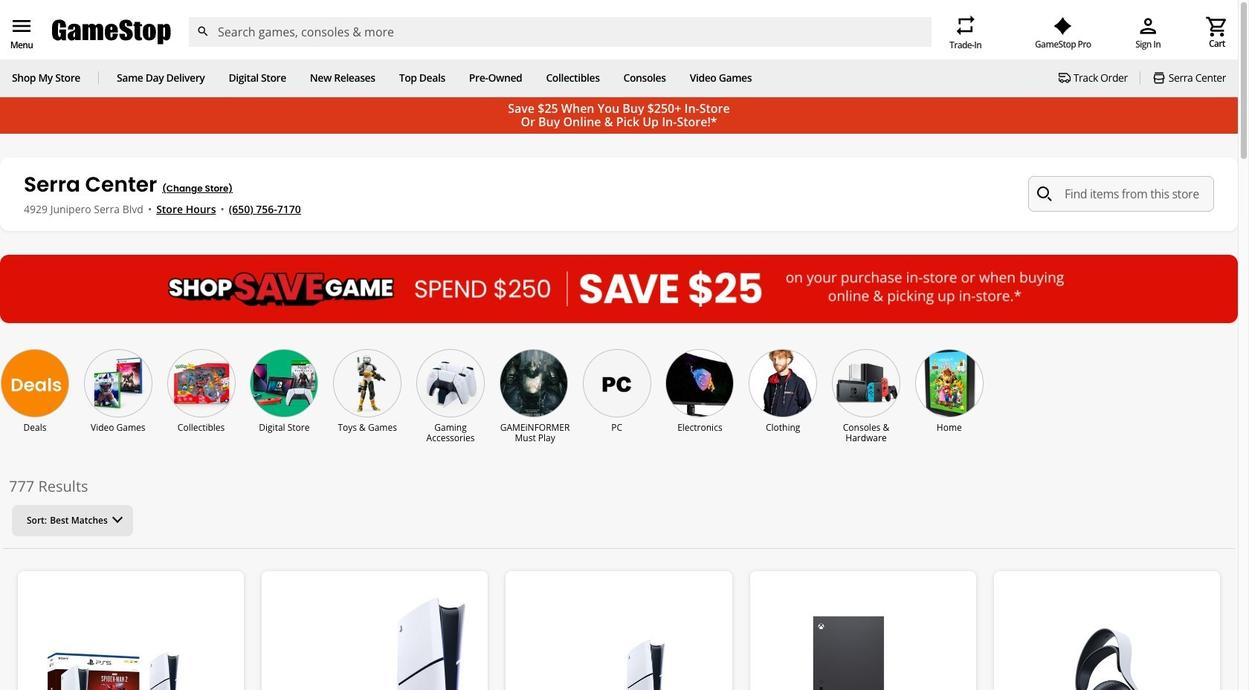 Task type: locate. For each thing, give the bounding box(es) containing it.
search icon image
[[1037, 187, 1052, 202]]

None search field
[[188, 17, 932, 47]]

Search games, consoles & more search field
[[218, 17, 905, 47]]

Find items from this store field
[[1028, 177, 1214, 212]]

gamestop pro icon image
[[1054, 17, 1072, 35]]



Task type: describe. For each thing, give the bounding box(es) containing it.
gamestop image
[[52, 18, 171, 46]]



Task type: vqa. For each thing, say whether or not it's contained in the screenshot.
GameStop image
yes



